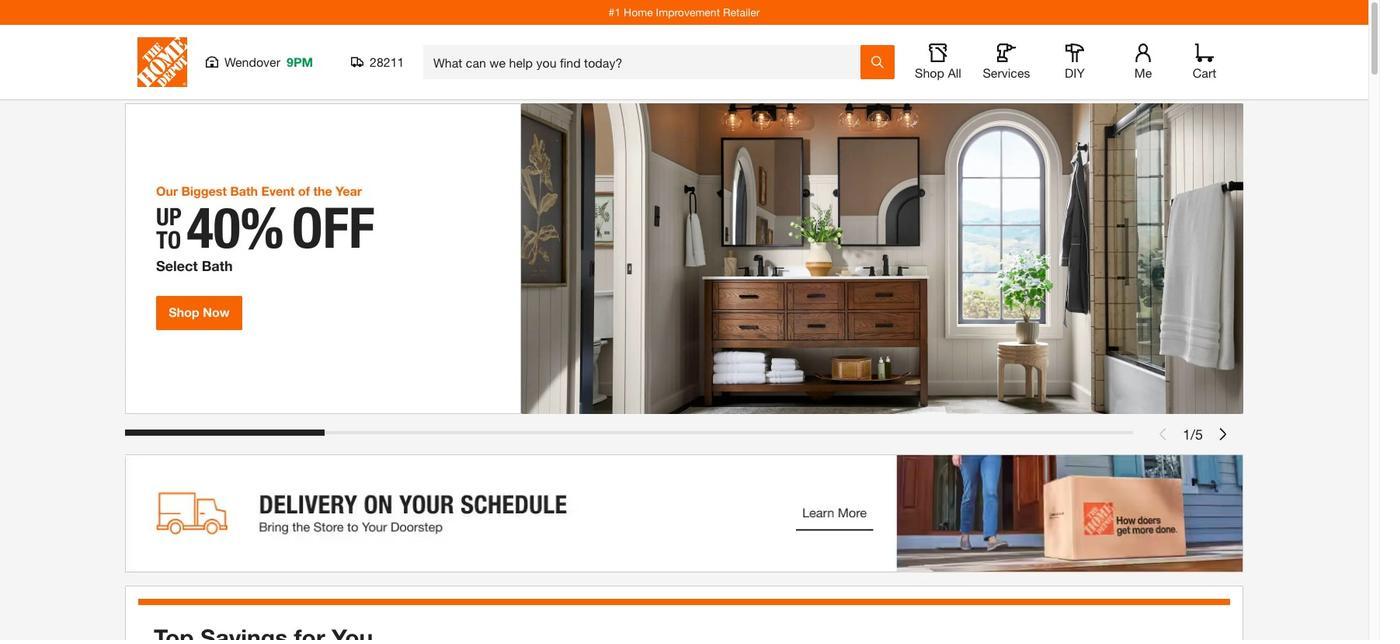 Task type: vqa. For each thing, say whether or not it's contained in the screenshot.
Delivery to the top
no



Task type: describe. For each thing, give the bounding box(es) containing it.
5
[[1196, 425, 1203, 442]]

shop all button
[[914, 44, 963, 81]]

sign in
[[993, 134, 1033, 148]]

#1 home improvement retailer
[[609, 5, 760, 19]]

in
[[897, 98, 907, 113]]

in
[[1022, 134, 1033, 148]]

9pm
[[287, 54, 313, 69]]

this is the first slide image
[[1157, 428, 1169, 440]]

/
[[1191, 425, 1196, 442]]

for
[[911, 98, 927, 113]]

have
[[892, 169, 912, 180]]

don't
[[867, 169, 890, 180]]

sponsored banner image
[[125, 454, 1244, 573]]

create
[[979, 169, 1008, 180]]

sign for sign in
[[993, 134, 1019, 148]]

cart link
[[1188, 44, 1222, 81]]

sign for sign in for the best experience
[[867, 98, 893, 113]]

experience
[[982, 98, 1048, 113]]

retailer
[[723, 5, 760, 19]]

don't have an account?
[[867, 169, 966, 180]]

cart
[[1193, 65, 1217, 80]]

all
[[948, 65, 962, 80]]

25jan2024-hp-bau-hero1-bath event-up to 40% off select bath image
[[125, 103, 1244, 414]]



Task type: locate. For each thing, give the bounding box(es) containing it.
28211 button
[[351, 54, 405, 70]]

create an account
[[979, 169, 1062, 180]]

the home depot logo image
[[137, 37, 187, 87]]

sign in for the best experience
[[867, 98, 1048, 113]]

2 an from the left
[[1011, 169, 1022, 180]]

diy
[[1065, 65, 1085, 80]]

wendover
[[225, 54, 280, 69]]

1 / 5
[[1183, 425, 1203, 442]]

1 vertical spatial sign
[[993, 134, 1019, 148]]

wendover 9pm
[[225, 54, 313, 69]]

1 horizontal spatial an
[[1011, 169, 1022, 180]]

What can we help you find today? search field
[[433, 46, 860, 78]]

account?
[[927, 169, 966, 180]]

shop all
[[915, 65, 962, 80]]

28211
[[370, 54, 404, 69]]

home
[[624, 5, 653, 19]]

account
[[1024, 169, 1062, 180]]

the
[[931, 98, 950, 113]]

create an account link
[[979, 168, 1062, 182]]

shop
[[915, 65, 945, 80]]

0 horizontal spatial an
[[915, 169, 925, 180]]

me button
[[1119, 44, 1168, 81]]

1 an from the left
[[915, 169, 925, 180]]

#1
[[609, 5, 621, 19]]

sign
[[867, 98, 893, 113], [993, 134, 1019, 148]]

an right have
[[915, 169, 925, 180]]

1
[[1183, 425, 1191, 442]]

1 horizontal spatial sign
[[993, 134, 1019, 148]]

0 vertical spatial sign
[[867, 98, 893, 113]]

an
[[915, 169, 925, 180], [1011, 169, 1022, 180]]

improvement
[[656, 5, 720, 19]]

services
[[983, 65, 1030, 80]]

close image
[[1140, 103, 1153, 115]]

sign in link
[[867, 124, 1159, 158]]

diy button
[[1050, 44, 1100, 81]]

0 horizontal spatial sign
[[867, 98, 893, 113]]

best
[[953, 98, 979, 113]]

next slide image
[[1217, 428, 1230, 440]]

an right create
[[1011, 169, 1022, 180]]

me
[[1135, 65, 1152, 80]]

services button
[[982, 44, 1032, 81]]



